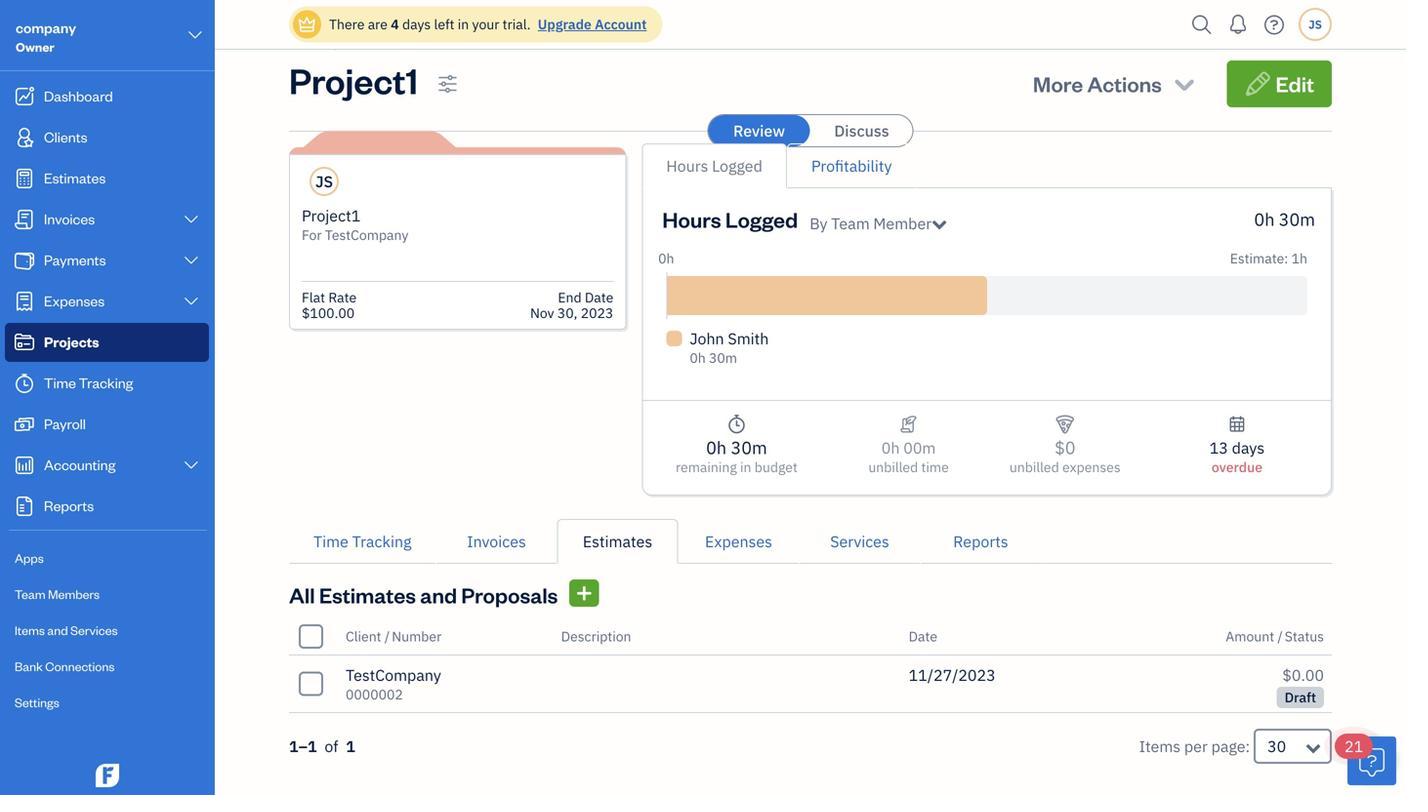Task type: locate. For each thing, give the bounding box(es) containing it.
time up all
[[313, 532, 349, 552]]

chevron large down image
[[186, 23, 204, 47], [182, 212, 200, 228], [182, 253, 200, 269], [182, 294, 200, 310], [182, 458, 200, 474]]

members
[[48, 586, 100, 602]]

projects
[[311, 31, 368, 51], [44, 332, 99, 351]]

0 horizontal spatial services
[[70, 623, 118, 639]]

and down team members
[[47, 623, 68, 639]]

invoices link up proposals
[[436, 519, 557, 564]]

invoices up payments at the left of page
[[44, 209, 95, 228]]

of
[[325, 737, 338, 757]]

4
[[391, 15, 399, 33]]

21 button
[[1335, 734, 1396, 786]]

items up bank
[[15, 623, 45, 639]]

0 horizontal spatial items
[[15, 623, 45, 639]]

1 horizontal spatial team
[[831, 213, 870, 234]]

per
[[1184, 737, 1208, 757]]

1 vertical spatial time
[[313, 532, 349, 552]]

pencil image
[[1245, 70, 1272, 98]]

estimates up the create estimate image
[[583, 532, 652, 552]]

Items per page: field
[[1254, 729, 1332, 765]]

unbilled inside 0h 00m unbilled time
[[868, 458, 918, 477]]

time
[[44, 374, 76, 392], [313, 532, 349, 552]]

0 horizontal spatial time tracking
[[44, 374, 133, 392]]

date link
[[909, 628, 938, 646]]

in
[[458, 15, 469, 33], [740, 458, 751, 477]]

js inside dropdown button
[[1309, 17, 1322, 32]]

js right go to help icon
[[1309, 17, 1322, 32]]

tracking
[[79, 374, 133, 392], [352, 532, 412, 552]]

1 vertical spatial services
[[70, 623, 118, 639]]

project image
[[13, 333, 36, 353]]

profitability
[[811, 156, 892, 176]]

0 vertical spatial expenses link
[[5, 282, 209, 321]]

testcompany down client / number
[[346, 665, 441, 686]]

0 horizontal spatial reports
[[44, 497, 94, 515]]

chevron large down image inside invoices link
[[182, 212, 200, 228]]

0 vertical spatial invoices link
[[5, 200, 209, 239]]

0 vertical spatial days
[[402, 15, 431, 33]]

0h 30m
[[1254, 208, 1315, 231]]

payments link
[[5, 241, 209, 280]]

chevron large down image inside the accounting link
[[182, 458, 200, 474]]

0 vertical spatial logged
[[712, 156, 762, 176]]

more actions button
[[1015, 61, 1216, 107]]

0 vertical spatial estimates
[[44, 168, 106, 187]]

1 vertical spatial project1
[[302, 206, 361, 226]]

reports link down time
[[920, 519, 1041, 564]]

expense image
[[13, 292, 36, 311]]

reports inside "main" element
[[44, 497, 94, 515]]

in right left at the left
[[458, 15, 469, 33]]

freshbooks image
[[92, 765, 123, 788]]

1 vertical spatial estimates
[[583, 532, 652, 552]]

unbilled inside $0 unbilled expenses
[[1010, 458, 1059, 477]]

upgrade account link
[[534, 15, 647, 33]]

1 vertical spatial time tracking link
[[289, 519, 436, 564]]

client
[[346, 628, 381, 646]]

0 horizontal spatial unbilled
[[868, 458, 918, 477]]

end date nov 30, 2023
[[530, 289, 614, 322]]

1 vertical spatial team
[[15, 586, 45, 602]]

estimates down clients
[[44, 168, 106, 187]]

0 horizontal spatial date
[[585, 289, 614, 307]]

projects right project icon
[[44, 332, 99, 351]]

1 vertical spatial expenses
[[705, 532, 772, 552]]

expenses down remaining
[[705, 532, 772, 552]]

1 vertical spatial tracking
[[352, 532, 412, 552]]

0 horizontal spatial time
[[44, 374, 76, 392]]

john
[[690, 329, 724, 349]]

0 vertical spatial date
[[585, 289, 614, 307]]

time tracking link up payroll link
[[5, 364, 209, 403]]

connections
[[45, 659, 115, 675]]

chevron large down image for invoices
[[182, 212, 200, 228]]

remaining
[[676, 458, 737, 477]]

1 vertical spatial invoices
[[467, 532, 526, 552]]

estimates link down clients "link" at top left
[[5, 159, 209, 198]]

1 vertical spatial hours logged
[[662, 206, 798, 233]]

reports
[[44, 497, 94, 515], [953, 532, 1008, 552]]

invoices link up payments link
[[5, 200, 209, 239]]

team inside "main" element
[[15, 586, 45, 602]]

0 horizontal spatial /
[[385, 628, 390, 646]]

estimate:
[[1230, 249, 1288, 268]]

items
[[15, 623, 45, 639], [1139, 737, 1181, 757]]

logged left by
[[725, 206, 798, 233]]

team right by
[[831, 213, 870, 234]]

0 horizontal spatial tracking
[[79, 374, 133, 392]]

1 horizontal spatial days
[[1232, 438, 1265, 458]]

0 vertical spatial time tracking
[[44, 374, 133, 392]]

00m
[[903, 438, 936, 458]]

1 / from the left
[[385, 628, 390, 646]]

0h inside 0h 00m unbilled time
[[882, 438, 900, 458]]

1 vertical spatial estimates link
[[557, 519, 678, 564]]

0 vertical spatial items
[[15, 623, 45, 639]]

go to help image
[[1259, 10, 1290, 40]]

time tracking link
[[5, 364, 209, 403], [289, 519, 436, 564]]

description link
[[561, 628, 631, 646]]

nov
[[530, 304, 554, 322]]

items for items and services
[[15, 623, 45, 639]]

1 horizontal spatial items
[[1139, 737, 1181, 757]]

0 vertical spatial js
[[1309, 17, 1322, 32]]

1 vertical spatial items
[[1139, 737, 1181, 757]]

0 vertical spatial services
[[830, 532, 889, 552]]

overdue
[[1212, 458, 1263, 477]]

0 horizontal spatial estimates link
[[5, 159, 209, 198]]

1 horizontal spatial projects
[[311, 31, 368, 51]]

logged down review link
[[712, 156, 762, 176]]

1 horizontal spatial unbilled
[[1010, 458, 1059, 477]]

time tracking
[[44, 374, 133, 392], [313, 532, 412, 552]]

1 horizontal spatial in
[[740, 458, 751, 477]]

30m inside 0h 30m remaining in budget
[[731, 436, 767, 459]]

payment image
[[13, 251, 36, 270]]

1 horizontal spatial time
[[313, 532, 349, 552]]

chevronleft image
[[289, 29, 307, 53]]

chevron large down image for accounting
[[182, 458, 200, 474]]

date up the '11/27/2023'
[[909, 628, 938, 646]]

1 horizontal spatial and
[[420, 581, 457, 609]]

project1 up rate on the top left of the page
[[302, 206, 361, 226]]

items and services
[[15, 623, 118, 639]]

0 vertical spatial project1
[[289, 57, 418, 103]]

reports link
[[5, 487, 209, 526], [920, 519, 1041, 564]]

0 horizontal spatial expenses link
[[5, 282, 209, 321]]

time tracking link up all
[[289, 519, 436, 564]]

all estimates and proposals
[[289, 581, 558, 609]]

resource center badge image
[[1348, 737, 1396, 786]]

0 horizontal spatial js
[[315, 171, 333, 192]]

1 vertical spatial days
[[1232, 438, 1265, 458]]

1 horizontal spatial services
[[830, 532, 889, 552]]

1 horizontal spatial invoices
[[467, 532, 526, 552]]

time right timer image
[[44, 374, 76, 392]]

projects button
[[289, 29, 368, 53]]

unbilled down expenses image
[[1010, 458, 1059, 477]]

0 horizontal spatial expenses
[[44, 291, 105, 310]]

in left budget at right
[[740, 458, 751, 477]]

crown image
[[297, 14, 317, 35]]

projects inside projects "link"
[[44, 332, 99, 351]]

0 vertical spatial testcompany
[[325, 226, 409, 244]]

11/27/2023 link
[[901, 656, 1116, 713]]

30m for 0h 30m
[[1279, 208, 1315, 231]]

1 vertical spatial 30m
[[709, 349, 737, 367]]

/ right client
[[385, 628, 390, 646]]

services
[[830, 532, 889, 552], [70, 623, 118, 639]]

dashboard link
[[5, 77, 209, 116]]

js
[[1309, 17, 1322, 32], [315, 171, 333, 192]]

and up number
[[420, 581, 457, 609]]

testcompany inside project1 for testcompany
[[325, 226, 409, 244]]

days right 4
[[402, 15, 431, 33]]

0 vertical spatial tracking
[[79, 374, 133, 392]]

0 horizontal spatial invoices link
[[5, 200, 209, 239]]

0 vertical spatial reports
[[44, 497, 94, 515]]

chart image
[[13, 456, 36, 476]]

tracking down projects "link"
[[79, 374, 133, 392]]

expenses link
[[5, 282, 209, 321], [678, 519, 799, 564]]

1 horizontal spatial tracking
[[352, 532, 412, 552]]

team
[[831, 213, 870, 234], [15, 586, 45, 602]]

time inside "main" element
[[44, 374, 76, 392]]

hours logged down hours logged button
[[662, 206, 798, 233]]

0h inside 0h 30m remaining in budget
[[706, 436, 727, 459]]

1 vertical spatial invoices link
[[436, 519, 557, 564]]

1–1 of 1
[[289, 737, 355, 757]]

2 vertical spatial 30m
[[731, 436, 767, 459]]

2 / from the left
[[1278, 628, 1283, 646]]

1 vertical spatial projects
[[44, 332, 99, 351]]

1 vertical spatial and
[[47, 623, 68, 639]]

0000002
[[346, 686, 403, 704]]

js up project1 for testcompany
[[315, 171, 333, 192]]

1 horizontal spatial estimates link
[[557, 519, 678, 564]]

0h
[[1254, 208, 1275, 231], [658, 249, 674, 268], [690, 349, 706, 367], [706, 436, 727, 459], [882, 438, 900, 458]]

payroll
[[44, 415, 86, 433]]

bank connections link
[[5, 650, 209, 685]]

0 horizontal spatial projects
[[44, 332, 99, 351]]

0 vertical spatial team
[[831, 213, 870, 234]]

tracking up all estimates and proposals at the bottom of page
[[352, 532, 412, 552]]

unbilled
[[868, 458, 918, 477], [1010, 458, 1059, 477]]

estimates link up the create estimate image
[[557, 519, 678, 564]]

profitability button
[[811, 154, 892, 178]]

team inside hours logged group by field
[[831, 213, 870, 234]]

accounting link
[[5, 446, 209, 485]]

expenses inside "main" element
[[44, 291, 105, 310]]

discuss
[[834, 121, 889, 141]]

smith
[[728, 329, 769, 349]]

project1 down projects button
[[289, 57, 418, 103]]

1 horizontal spatial date
[[909, 628, 938, 646]]

report image
[[13, 497, 36, 517]]

1 vertical spatial reports
[[953, 532, 1008, 552]]

/ left the status link
[[1278, 628, 1283, 646]]

items left per
[[1139, 737, 1181, 757]]

0 vertical spatial invoices
[[44, 209, 95, 228]]

invoices inside "main" element
[[44, 209, 95, 228]]

items and services link
[[5, 614, 209, 648]]

0 horizontal spatial team
[[15, 586, 45, 602]]

invoices up proposals
[[467, 532, 526, 552]]

expenses
[[44, 291, 105, 310], [705, 532, 772, 552]]

trial.
[[503, 15, 531, 33]]

1 vertical spatial in
[[740, 458, 751, 477]]

estimates up client link
[[319, 581, 416, 609]]

0 vertical spatial expenses
[[44, 291, 105, 310]]

project1 inside project1 for testcompany
[[302, 206, 361, 226]]

team down apps
[[15, 586, 45, 602]]

0 vertical spatial estimates link
[[5, 159, 209, 198]]

expenses
[[1062, 458, 1121, 477]]

project1
[[289, 57, 418, 103], [302, 206, 361, 226]]

review
[[733, 121, 785, 141]]

date right the end on the top left of the page
[[585, 289, 614, 307]]

0 horizontal spatial days
[[402, 15, 431, 33]]

unbilled left time
[[868, 458, 918, 477]]

time tracking up all
[[313, 532, 412, 552]]

invoices
[[44, 209, 95, 228], [467, 532, 526, 552]]

0 horizontal spatial estimates
[[44, 168, 106, 187]]

tracking inside "main" element
[[79, 374, 133, 392]]

draft
[[1285, 689, 1316, 707]]

days down calendar image
[[1232, 438, 1265, 458]]

0 horizontal spatial and
[[47, 623, 68, 639]]

1 unbilled from the left
[[868, 458, 918, 477]]

invoices link
[[5, 200, 209, 239], [436, 519, 557, 564]]

2 horizontal spatial estimates
[[583, 532, 652, 552]]

estimate: 1h
[[1230, 249, 1308, 268]]

13 days overdue
[[1210, 438, 1265, 477]]

expenses link down remaining
[[678, 519, 799, 564]]

2 unbilled from the left
[[1010, 458, 1059, 477]]

main element
[[0, 0, 264, 796]]

0 vertical spatial projects
[[311, 31, 368, 51]]

expenses link up projects "link"
[[5, 282, 209, 321]]

0 vertical spatial 30m
[[1279, 208, 1315, 231]]

your
[[472, 15, 499, 33]]

0 vertical spatial hours
[[666, 156, 708, 176]]

1 horizontal spatial expenses
[[705, 532, 772, 552]]

time tracking down projects "link"
[[44, 374, 133, 392]]

reports link down the accounting link
[[5, 487, 209, 526]]

amount / status
[[1226, 628, 1324, 646]]

1 horizontal spatial invoices link
[[436, 519, 557, 564]]

1 horizontal spatial js
[[1309, 17, 1322, 32]]

testcompany
[[325, 226, 409, 244], [346, 665, 441, 686]]

expenses down payments at the left of page
[[44, 291, 105, 310]]

services inside "main" element
[[70, 623, 118, 639]]

0 horizontal spatial invoices
[[44, 209, 95, 228]]

hours
[[666, 156, 708, 176], [662, 206, 721, 233]]

1 horizontal spatial /
[[1278, 628, 1283, 646]]

chevron large down image for payments
[[182, 253, 200, 269]]

2 vertical spatial estimates
[[319, 581, 416, 609]]

1 horizontal spatial expenses link
[[678, 519, 799, 564]]

discuss link
[[811, 115, 913, 146]]

0 horizontal spatial time tracking link
[[5, 364, 209, 403]]

/ for status
[[1278, 628, 1283, 646]]

/ for number
[[385, 628, 390, 646]]

0 vertical spatial time tracking link
[[5, 364, 209, 403]]

end
[[558, 289, 582, 307]]

estimates link
[[5, 159, 209, 198], [557, 519, 678, 564]]

0h for 0h
[[658, 249, 674, 268]]

0 vertical spatial and
[[420, 581, 457, 609]]

testcompany right for
[[325, 226, 409, 244]]

0 vertical spatial time
[[44, 374, 76, 392]]

11/27/2023
[[909, 665, 996, 686]]

flat rate $100.00
[[302, 289, 357, 322]]

0 horizontal spatial in
[[458, 15, 469, 33]]

1 vertical spatial time tracking
[[313, 532, 412, 552]]

services link
[[799, 519, 920, 564]]

items inside "main" element
[[15, 623, 45, 639]]

client / number
[[346, 628, 442, 646]]

hours logged down review link
[[666, 156, 762, 176]]

projects right chevronleft image at the left top of the page
[[311, 31, 368, 51]]

/
[[385, 628, 390, 646], [1278, 628, 1283, 646]]

chevrondown image
[[1171, 70, 1198, 98]]



Task type: vqa. For each thing, say whether or not it's contained in the screenshot.
type
no



Task type: describe. For each thing, give the bounding box(es) containing it.
status link
[[1285, 628, 1324, 646]]

time tracking link inside "main" element
[[5, 364, 209, 403]]

by
[[810, 213, 828, 234]]

1 vertical spatial js
[[315, 171, 333, 192]]

0 vertical spatial hours logged
[[666, 156, 762, 176]]

2023
[[581, 304, 614, 322]]

1 vertical spatial testcompany
[[346, 665, 441, 686]]

by team member
[[810, 213, 932, 234]]

budget
[[755, 458, 798, 477]]

rate
[[328, 289, 357, 307]]

company owner
[[16, 18, 76, 55]]

in inside 0h 30m remaining in budget
[[740, 458, 751, 477]]

there
[[329, 15, 365, 33]]

page:
[[1211, 737, 1250, 757]]

days inside "13 days overdue"
[[1232, 438, 1265, 458]]

there are 4 days left in your trial. upgrade account
[[329, 15, 647, 33]]

money image
[[13, 415, 36, 435]]

settings
[[15, 695, 59, 711]]

dashboard
[[44, 86, 113, 105]]

items for items per page:
[[1139, 737, 1181, 757]]

create estimate image
[[575, 582, 593, 606]]

project1 for testcompany
[[302, 206, 409, 244]]

13
[[1210, 438, 1228, 458]]

number
[[392, 628, 442, 646]]

edit
[[1276, 70, 1314, 98]]

30
[[1267, 737, 1286, 757]]

settings for this project image
[[438, 72, 458, 96]]

accounting
[[44, 456, 116, 474]]

timer image
[[13, 374, 36, 394]]

1 horizontal spatial reports
[[953, 532, 1008, 552]]

edit link
[[1227, 61, 1332, 107]]

more actions
[[1033, 70, 1162, 98]]

0h 00m unbilled time
[[868, 438, 949, 477]]

proposals
[[461, 581, 558, 609]]

payroll link
[[5, 405, 209, 444]]

estimate image
[[13, 169, 36, 188]]

payments
[[44, 250, 106, 269]]

date inside end date nov 30, 2023
[[585, 289, 614, 307]]

1 horizontal spatial time tracking
[[313, 532, 412, 552]]

client image
[[13, 128, 36, 147]]

0h for 0h 30m
[[1254, 208, 1275, 231]]

$0
[[1055, 436, 1076, 459]]

30m for 0h 30m remaining in budget
[[731, 436, 767, 459]]

1 horizontal spatial time tracking link
[[289, 519, 436, 564]]

apps link
[[5, 542, 209, 576]]

left
[[434, 15, 455, 33]]

1–1
[[289, 737, 317, 757]]

more
[[1033, 70, 1083, 98]]

search image
[[1186, 10, 1218, 40]]

hours inside hours logged button
[[666, 156, 708, 176]]

0 vertical spatial in
[[458, 15, 469, 33]]

js button
[[1299, 8, 1332, 41]]

invoices image
[[900, 413, 918, 436]]

project1 for project1 for testcompany
[[302, 206, 361, 226]]

estimates inside "main" element
[[44, 168, 106, 187]]

john smith 0h 30m
[[690, 329, 769, 367]]

1 vertical spatial expenses link
[[678, 519, 799, 564]]

1 vertical spatial logged
[[725, 206, 798, 233]]

for
[[302, 226, 322, 244]]

1h
[[1292, 249, 1308, 268]]

projects inside projects button
[[311, 31, 368, 51]]

dashboard image
[[13, 87, 36, 106]]

$0.00
[[1282, 665, 1324, 686]]

projects link
[[5, 323, 209, 362]]

bank
[[15, 659, 43, 675]]

Hours Logged Group By field
[[810, 212, 947, 236]]

1
[[346, 737, 355, 757]]

1 vertical spatial hours
[[662, 206, 721, 233]]

30m inside john smith 0h 30m
[[709, 349, 737, 367]]

calendar image
[[1228, 413, 1246, 436]]

time
[[921, 458, 949, 477]]

notifications image
[[1223, 5, 1254, 44]]

1 horizontal spatial reports link
[[920, 519, 1041, 564]]

timetracking image
[[727, 413, 747, 436]]

apps
[[15, 550, 44, 566]]

all
[[289, 581, 315, 609]]

account
[[595, 15, 647, 33]]

flat
[[302, 289, 325, 307]]

client link
[[346, 628, 385, 646]]

project1 for project1
[[289, 57, 418, 103]]

member
[[873, 213, 932, 234]]

time tracking inside "main" element
[[44, 374, 133, 392]]

amount link
[[1226, 628, 1278, 646]]

1 horizontal spatial estimates
[[319, 581, 416, 609]]

clients link
[[5, 118, 209, 157]]

1 vertical spatial date
[[909, 628, 938, 646]]

team members
[[15, 586, 100, 602]]

0h inside john smith 0h 30m
[[690, 349, 706, 367]]

estimates link for bottommost expenses link
[[557, 519, 678, 564]]

bank connections
[[15, 659, 115, 675]]

status
[[1285, 628, 1324, 646]]

21
[[1345, 737, 1363, 757]]

owner
[[16, 39, 54, 55]]

0h for 0h 00m unbilled time
[[882, 438, 900, 458]]

upgrade
[[538, 15, 592, 33]]

and inside "main" element
[[47, 623, 68, 639]]

number link
[[392, 628, 442, 646]]

0h for 0h 30m remaining in budget
[[706, 436, 727, 459]]

0h 30m remaining in budget
[[676, 436, 798, 477]]

logged inside button
[[712, 156, 762, 176]]

actions
[[1087, 70, 1162, 98]]

chevron large down image for expenses
[[182, 294, 200, 310]]

company
[[16, 18, 76, 37]]

estimates link for left invoices link
[[5, 159, 209, 198]]

invoice image
[[13, 210, 36, 229]]

$0.00 draft
[[1282, 665, 1324, 707]]

settings link
[[5, 686, 209, 721]]

expenses image
[[1055, 413, 1075, 436]]

testcompany 0000002
[[346, 665, 441, 704]]

0 horizontal spatial reports link
[[5, 487, 209, 526]]

30,
[[557, 304, 578, 322]]

description
[[561, 628, 631, 646]]

hours logged button
[[666, 154, 762, 178]]



